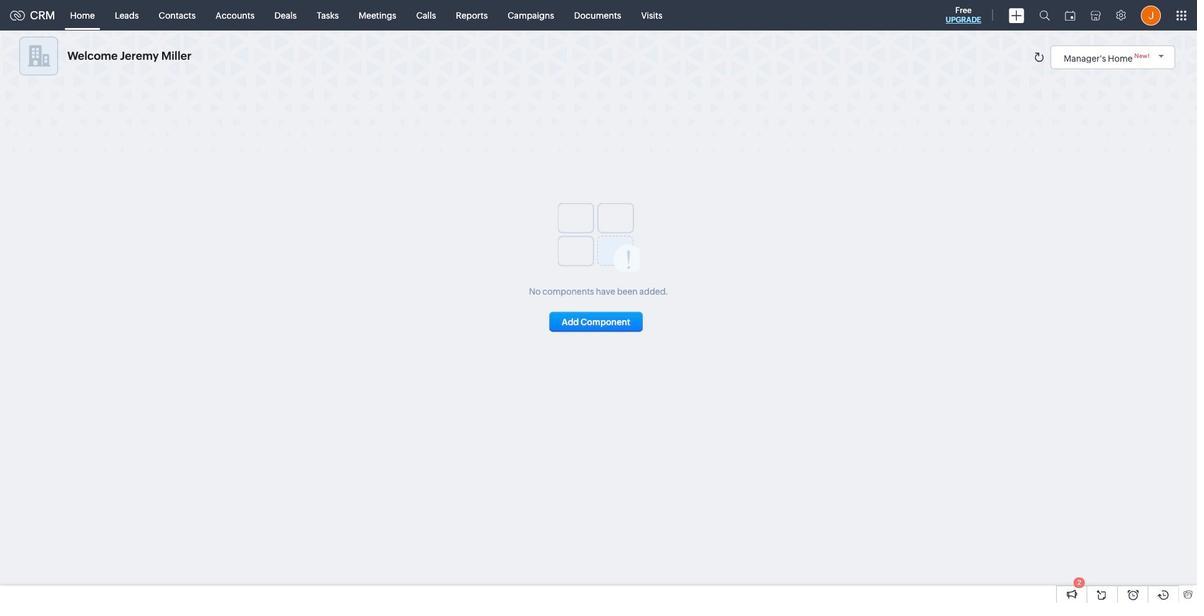 Task type: describe. For each thing, give the bounding box(es) containing it.
search element
[[1032, 0, 1057, 31]]

logo image
[[10, 10, 25, 20]]

calendar image
[[1065, 10, 1076, 20]]

search image
[[1039, 10, 1050, 21]]

profile element
[[1134, 0, 1168, 30]]

profile image
[[1141, 5, 1161, 25]]



Task type: locate. For each thing, give the bounding box(es) containing it.
create menu image
[[1009, 8, 1024, 23]]

create menu element
[[1001, 0, 1032, 30]]



Task type: vqa. For each thing, say whether or not it's contained in the screenshot.
GET associated with Get check-in details for each Lead
no



